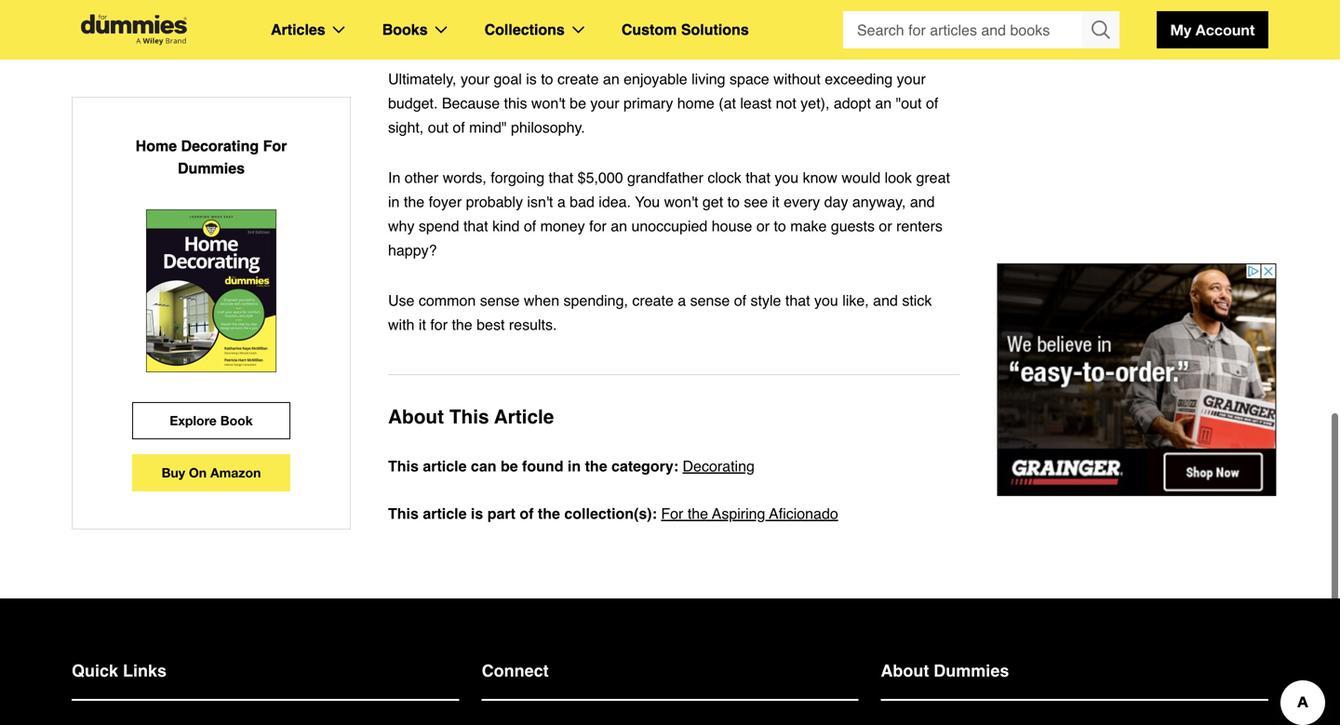 Task type: describe. For each thing, give the bounding box(es) containing it.
account
[[1196, 21, 1255, 39]]

primary
[[624, 94, 673, 112]]

common
[[419, 292, 476, 309]]

$5,000
[[578, 169, 623, 186]]

look
[[885, 169, 912, 186]]

the right part
[[538, 505, 560, 522]]

probably
[[466, 193, 523, 210]]

about dummies
[[881, 661, 1009, 680]]

isn't
[[527, 193, 553, 210]]

it inside use common sense when spending, create a sense of style that you like, and stick with it for the best results.
[[419, 316, 426, 333]]

create for spending,
[[632, 292, 674, 309]]

2 vertical spatial to
[[774, 217, 786, 235]]

to inside ultimately, your goal is to create an enjoyable living space without exceeding your budget. because this won't be your primary home (at least not yet), adopt an "out of sight, out of mind" philosophy.
[[541, 70, 553, 88]]

clock
[[708, 169, 742, 186]]

the left category:
[[585, 458, 607, 475]]

kind
[[492, 217, 520, 235]]

aspiring
[[712, 505, 766, 522]]

happy?
[[388, 242, 437, 259]]

amazon
[[210, 465, 261, 480]]

house
[[712, 217, 752, 235]]

a inside in other words, forgoing that $5,000 grandfather clock that you know would look great in the foyer probably isn't a bad idea. you won't get to see it every day anyway, and why spend that kind of money for an unoccupied house or to make guests or renters happy?
[[557, 193, 566, 210]]

buy on amazon link
[[132, 454, 290, 492]]

use common sense when spending, create a sense of style that you like, and stick with it for the best results.
[[388, 292, 932, 333]]

renters
[[897, 217, 943, 235]]

of inside use common sense when spending, create a sense of style that you like, and stick with it for the best results.
[[734, 292, 747, 309]]

budget.
[[388, 94, 438, 112]]

quick
[[72, 661, 118, 680]]

books
[[382, 21, 428, 38]]

it inside in other words, forgoing that $5,000 grandfather clock that you know would look great in the foyer probably isn't a bad idea. you won't get to see it every day anyway, and why spend that kind of money for an unoccupied house or to make guests or renters happy?
[[772, 193, 780, 210]]

in inside in other words, forgoing that $5,000 grandfather clock that you know would look great in the foyer probably isn't a bad idea. you won't get to see it every day anyway, and why spend that kind of money for an unoccupied house or to make guests or renters happy?
[[388, 193, 400, 210]]

quick links
[[72, 661, 167, 680]]

article for can
[[423, 458, 467, 475]]

my account link
[[1157, 11, 1269, 48]]

style
[[751, 292, 781, 309]]

aficionado
[[769, 505, 838, 522]]

buy
[[162, 465, 185, 480]]

space
[[730, 70, 770, 88]]

2 horizontal spatial your
[[897, 70, 926, 88]]

about this article
[[388, 406, 554, 428]]

custom solutions
[[622, 21, 749, 38]]

of inside in other words, forgoing that $5,000 grandfather clock that you know would look great in the foyer probably isn't a bad idea. you won't get to see it every day anyway, and why spend that kind of money for an unoccupied house or to make guests or renters happy?
[[524, 217, 536, 235]]

cookie consent banner dialog
[[0, 640, 1340, 725]]

logo image
[[72, 14, 196, 45]]

part
[[488, 505, 516, 522]]

0 vertical spatial this
[[449, 406, 489, 428]]

found
[[522, 458, 564, 475]]

you inside use common sense when spending, create a sense of style that you like, and stick with it for the best results.
[[815, 292, 839, 309]]

unoccupied
[[632, 217, 708, 235]]

articles
[[271, 21, 326, 38]]

and inside use common sense when spending, create a sense of style that you like, and stick with it for the best results.
[[873, 292, 898, 309]]

1 horizontal spatial to
[[728, 193, 740, 210]]

can
[[471, 458, 497, 475]]

yet),
[[801, 94, 830, 112]]

"out
[[896, 94, 922, 112]]

1 vertical spatial be
[[501, 458, 518, 475]]

not
[[776, 94, 797, 112]]

explore
[[170, 413, 217, 428]]

without
[[774, 70, 821, 88]]

stick
[[902, 292, 932, 309]]

1 horizontal spatial in
[[568, 458, 581, 475]]

least
[[740, 94, 772, 112]]

living
[[692, 70, 726, 88]]

collection(s):
[[564, 505, 657, 522]]

advertisement element
[[997, 263, 1277, 496]]

book image image
[[146, 209, 276, 372]]

2 or from the left
[[879, 217, 892, 235]]

that left kind
[[464, 217, 488, 235]]

1 horizontal spatial dummies
[[934, 661, 1009, 680]]

1 vertical spatial decorating
[[683, 458, 755, 475]]

for inside "home decorating for dummies"
[[263, 137, 287, 155]]

best
[[477, 316, 505, 333]]

the inside use common sense when spending, create a sense of style that you like, and stick with it for the best results.
[[452, 316, 473, 333]]

(at
[[719, 94, 736, 112]]

why
[[388, 217, 415, 235]]

of right ""out"
[[926, 94, 939, 112]]

0 horizontal spatial is
[[471, 505, 483, 522]]

get
[[703, 193, 723, 210]]

open article categories image
[[333, 26, 345, 34]]

links
[[123, 661, 167, 680]]

this article can be found in the category: decorating
[[388, 458, 755, 475]]

solutions
[[681, 21, 749, 38]]

great
[[916, 169, 950, 186]]

you inside in other words, forgoing that $5,000 grandfather clock that you know would look great in the foyer probably isn't a bad idea. you won't get to see it every day anyway, and why spend that kind of money for an unoccupied house or to make guests or renters happy?
[[775, 169, 799, 186]]

custom solutions link
[[622, 18, 749, 42]]

this article is part of the collection(s): for the aspiring aficionado
[[388, 505, 838, 522]]

every
[[784, 193, 820, 210]]

explore book link
[[132, 402, 290, 439]]

0 vertical spatial an
[[603, 70, 620, 88]]

1 sense from the left
[[480, 292, 520, 309]]

1 horizontal spatial your
[[591, 94, 620, 112]]

with
[[388, 316, 415, 333]]

explore book
[[170, 413, 253, 428]]

book
[[220, 413, 253, 428]]

ultimately,
[[388, 70, 457, 88]]

decorating link
[[683, 454, 755, 478]]

about for about dummies
[[881, 661, 929, 680]]

adopt
[[834, 94, 871, 112]]

buy on amazon
[[162, 465, 261, 480]]

like,
[[843, 292, 869, 309]]

money
[[541, 217, 585, 235]]

this for is
[[388, 505, 419, 522]]

would
[[842, 169, 881, 186]]

in
[[388, 169, 401, 186]]



Task type: vqa. For each thing, say whether or not it's contained in the screenshot.
Decorating to the bottom
yes



Task type: locate. For each thing, give the bounding box(es) containing it.
the inside in other words, forgoing that $5,000 grandfather clock that you know would look great in the foyer probably isn't a bad idea. you won't get to see it every day anyway, and why spend that kind of money for an unoccupied house or to make guests or renters happy?
[[404, 193, 425, 210]]

won't up unoccupied
[[664, 193, 699, 210]]

sight,
[[388, 119, 424, 136]]

be right can
[[501, 458, 518, 475]]

0 vertical spatial be
[[570, 94, 586, 112]]

1 horizontal spatial won't
[[664, 193, 699, 210]]

decorating up aspiring
[[683, 458, 755, 475]]

1 vertical spatial a
[[678, 292, 686, 309]]

1 vertical spatial you
[[815, 292, 839, 309]]

1 article from the top
[[423, 458, 467, 475]]

to left "make"
[[774, 217, 786, 235]]

and up renters
[[910, 193, 935, 210]]

of right kind
[[524, 217, 536, 235]]

an left ""out"
[[875, 94, 892, 112]]

1 vertical spatial is
[[471, 505, 483, 522]]

to
[[541, 70, 553, 88], [728, 193, 740, 210], [774, 217, 786, 235]]

an left the enjoyable
[[603, 70, 620, 88]]

anyway,
[[853, 193, 906, 210]]

for inside in other words, forgoing that $5,000 grandfather clock that you know would look great in the foyer probably isn't a bad idea. you won't get to see it every day anyway, and why spend that kind of money for an unoccupied house or to make guests or renters happy?
[[589, 217, 607, 235]]

on
[[189, 465, 207, 480]]

of left style
[[734, 292, 747, 309]]

home
[[136, 137, 177, 155]]

1 horizontal spatial for
[[589, 217, 607, 235]]

1 horizontal spatial or
[[879, 217, 892, 235]]

won't up philosophy.
[[531, 94, 566, 112]]

it right see
[[772, 193, 780, 210]]

of right out
[[453, 119, 465, 136]]

of right part
[[520, 505, 534, 522]]

grandfather
[[627, 169, 704, 186]]

be
[[570, 94, 586, 112], [501, 458, 518, 475]]

1 or from the left
[[757, 217, 770, 235]]

connect
[[482, 661, 549, 680]]

0 vertical spatial about
[[388, 406, 444, 428]]

1 horizontal spatial decorating
[[683, 458, 755, 475]]

spend
[[419, 217, 459, 235]]

1 horizontal spatial about
[[881, 661, 929, 680]]

0 vertical spatial create
[[558, 70, 599, 88]]

decorating inside "home decorating for dummies"
[[181, 137, 259, 155]]

guests
[[831, 217, 875, 235]]

other
[[405, 169, 439, 186]]

your left primary
[[591, 94, 620, 112]]

for down bad
[[589, 217, 607, 235]]

or
[[757, 217, 770, 235], [879, 217, 892, 235]]

article left part
[[423, 505, 467, 522]]

2 vertical spatial an
[[611, 217, 627, 235]]

in other words, forgoing that $5,000 grandfather clock that you know would look great in the foyer probably isn't a bad idea. you won't get to see it every day anyway, and why spend that kind of money for an unoccupied house or to make guests or renters happy?
[[388, 169, 950, 259]]

it right with
[[419, 316, 426, 333]]

0 vertical spatial it
[[772, 193, 780, 210]]

your up ""out"
[[897, 70, 926, 88]]

0 vertical spatial won't
[[531, 94, 566, 112]]

know
[[803, 169, 838, 186]]

idea.
[[599, 193, 631, 210]]

my account
[[1171, 21, 1255, 39]]

that right style
[[786, 292, 810, 309]]

1 horizontal spatial it
[[772, 193, 780, 210]]

be inside ultimately, your goal is to create an enjoyable living space without exceeding your budget. because this won't be your primary home (at least not yet), adopt an "out of sight, out of mind" philosophy.
[[570, 94, 586, 112]]

or down 'anyway,'
[[879, 217, 892, 235]]

for the aspiring aficionado link
[[661, 502, 838, 526]]

of
[[926, 94, 939, 112], [453, 119, 465, 136], [524, 217, 536, 235], [734, 292, 747, 309], [520, 505, 534, 522]]

1 horizontal spatial is
[[526, 70, 537, 88]]

is right goal on the top of the page
[[526, 70, 537, 88]]

a down unoccupied
[[678, 292, 686, 309]]

0 horizontal spatial for
[[263, 137, 287, 155]]

0 horizontal spatial it
[[419, 316, 426, 333]]

this
[[504, 94, 527, 112]]

a inside use common sense when spending, create a sense of style that you like, and stick with it for the best results.
[[678, 292, 686, 309]]

1 vertical spatial an
[[875, 94, 892, 112]]

2 sense from the left
[[690, 292, 730, 309]]

0 vertical spatial for
[[589, 217, 607, 235]]

0 horizontal spatial for
[[430, 316, 448, 333]]

0 vertical spatial you
[[775, 169, 799, 186]]

the left aspiring
[[688, 505, 708, 522]]

you up every
[[775, 169, 799, 186]]

1 horizontal spatial be
[[570, 94, 586, 112]]

0 vertical spatial in
[[388, 193, 400, 210]]

is inside ultimately, your goal is to create an enjoyable living space without exceeding your budget. because this won't be your primary home (at least not yet), adopt an "out of sight, out of mind" philosophy.
[[526, 70, 537, 88]]

sense up best
[[480, 292, 520, 309]]

1 horizontal spatial create
[[632, 292, 674, 309]]

0 vertical spatial a
[[557, 193, 566, 210]]

an down idea.
[[611, 217, 627, 235]]

create inside ultimately, your goal is to create an enjoyable living space without exceeding your budget. because this won't be your primary home (at least not yet), adopt an "out of sight, out of mind" philosophy.
[[558, 70, 599, 88]]

an inside in other words, forgoing that $5,000 grandfather clock that you know would look great in the foyer probably isn't a bad idea. you won't get to see it every day anyway, and why spend that kind of money for an unoccupied house or to make guests or renters happy?
[[611, 217, 627, 235]]

1 horizontal spatial sense
[[690, 292, 730, 309]]

article left can
[[423, 458, 467, 475]]

my
[[1171, 21, 1192, 39]]

and right like,
[[873, 292, 898, 309]]

to right goal on the top of the page
[[541, 70, 553, 88]]

0 horizontal spatial and
[[873, 292, 898, 309]]

this for can
[[388, 458, 419, 475]]

dummies inside "home decorating for dummies"
[[178, 160, 245, 177]]

1 vertical spatial in
[[568, 458, 581, 475]]

0 horizontal spatial your
[[461, 70, 490, 88]]

1 horizontal spatial a
[[678, 292, 686, 309]]

sense
[[480, 292, 520, 309], [690, 292, 730, 309]]

1 vertical spatial won't
[[664, 193, 699, 210]]

0 vertical spatial for
[[263, 137, 287, 155]]

for
[[589, 217, 607, 235], [430, 316, 448, 333]]

home decorating for dummies
[[136, 137, 287, 177]]

1 vertical spatial about
[[881, 661, 929, 680]]

forgoing
[[491, 169, 545, 186]]

make
[[791, 217, 827, 235]]

article for is
[[423, 505, 467, 522]]

1 vertical spatial for
[[661, 505, 684, 522]]

1 vertical spatial and
[[873, 292, 898, 309]]

because
[[442, 94, 500, 112]]

to right get
[[728, 193, 740, 210]]

your up because
[[461, 70, 490, 88]]

see
[[744, 193, 768, 210]]

about for about this article
[[388, 406, 444, 428]]

custom
[[622, 21, 677, 38]]

use
[[388, 292, 415, 309]]

a
[[557, 193, 566, 210], [678, 292, 686, 309]]

0 horizontal spatial a
[[557, 193, 566, 210]]

2 vertical spatial this
[[388, 505, 419, 522]]

decorating right home at the top of page
[[181, 137, 259, 155]]

that up see
[[746, 169, 771, 186]]

2 horizontal spatial to
[[774, 217, 786, 235]]

be up philosophy.
[[570, 94, 586, 112]]

0 vertical spatial and
[[910, 193, 935, 210]]

or down see
[[757, 217, 770, 235]]

1 vertical spatial create
[[632, 292, 674, 309]]

0 horizontal spatial to
[[541, 70, 553, 88]]

out
[[428, 119, 449, 136]]

0 horizontal spatial create
[[558, 70, 599, 88]]

bad
[[570, 193, 595, 210]]

1 vertical spatial it
[[419, 316, 426, 333]]

open book categories image
[[435, 26, 447, 34]]

you
[[635, 193, 660, 210]]

create
[[558, 70, 599, 88], [632, 292, 674, 309]]

0 vertical spatial article
[[423, 458, 467, 475]]

create for to
[[558, 70, 599, 88]]

words,
[[443, 169, 487, 186]]

1 vertical spatial for
[[430, 316, 448, 333]]

and inside in other words, forgoing that $5,000 grandfather clock that you know would look great in the foyer probably isn't a bad idea. you won't get to see it every day anyway, and why spend that kind of money for an unoccupied house or to make guests or renters happy?
[[910, 193, 935, 210]]

you left like,
[[815, 292, 839, 309]]

spending,
[[564, 292, 628, 309]]

1 vertical spatial article
[[423, 505, 467, 522]]

the down other
[[404, 193, 425, 210]]

1 vertical spatial dummies
[[934, 661, 1009, 680]]

0 horizontal spatial dummies
[[178, 160, 245, 177]]

0 vertical spatial dummies
[[178, 160, 245, 177]]

in right the found
[[568, 458, 581, 475]]

0 horizontal spatial sense
[[480, 292, 520, 309]]

decorating
[[181, 137, 259, 155], [683, 458, 755, 475]]

that up isn't
[[549, 169, 574, 186]]

create right spending,
[[632, 292, 674, 309]]

Search for articles and books text field
[[843, 11, 1084, 48]]

0 vertical spatial is
[[526, 70, 537, 88]]

foyer
[[429, 193, 462, 210]]

0 horizontal spatial or
[[757, 217, 770, 235]]

create down open collections list 'icon'
[[558, 70, 599, 88]]

that inside use common sense when spending, create a sense of style that you like, and stick with it for the best results.
[[786, 292, 810, 309]]

for down common
[[430, 316, 448, 333]]

enjoyable
[[624, 70, 688, 88]]

for
[[263, 137, 287, 155], [661, 505, 684, 522]]

a left bad
[[557, 193, 566, 210]]

is
[[526, 70, 537, 88], [471, 505, 483, 522]]

the down common
[[452, 316, 473, 333]]

2 article from the top
[[423, 505, 467, 522]]

ultimately, your goal is to create an enjoyable living space without exceeding your budget. because this won't be your primary home (at least not yet), adopt an "out of sight, out of mind" philosophy.
[[388, 70, 939, 136]]

1 horizontal spatial you
[[815, 292, 839, 309]]

0 horizontal spatial in
[[388, 193, 400, 210]]

article
[[423, 458, 467, 475], [423, 505, 467, 522]]

0 horizontal spatial won't
[[531, 94, 566, 112]]

1 horizontal spatial for
[[661, 505, 684, 522]]

this
[[449, 406, 489, 428], [388, 458, 419, 475], [388, 505, 419, 522]]

group
[[843, 11, 1120, 48]]

an
[[603, 70, 620, 88], [875, 94, 892, 112], [611, 217, 627, 235]]

0 vertical spatial decorating
[[181, 137, 259, 155]]

in down in
[[388, 193, 400, 210]]

create inside use common sense when spending, create a sense of style that you like, and stick with it for the best results.
[[632, 292, 674, 309]]

0 horizontal spatial you
[[775, 169, 799, 186]]

category:
[[612, 458, 679, 475]]

won't inside ultimately, your goal is to create an enjoyable living space without exceeding your budget. because this won't be your primary home (at least not yet), adopt an "out of sight, out of mind" philosophy.
[[531, 94, 566, 112]]

goal
[[494, 70, 522, 88]]

when
[[524, 292, 560, 309]]

day
[[824, 193, 848, 210]]

exceeding
[[825, 70, 893, 88]]

you
[[775, 169, 799, 186], [815, 292, 839, 309]]

0 horizontal spatial be
[[501, 458, 518, 475]]

is left part
[[471, 505, 483, 522]]

0 horizontal spatial about
[[388, 406, 444, 428]]

the
[[404, 193, 425, 210], [452, 316, 473, 333], [585, 458, 607, 475], [538, 505, 560, 522], [688, 505, 708, 522]]

results.
[[509, 316, 557, 333]]

open collections list image
[[572, 26, 584, 34]]

sense left style
[[690, 292, 730, 309]]

1 horizontal spatial and
[[910, 193, 935, 210]]

0 horizontal spatial decorating
[[181, 137, 259, 155]]

won't inside in other words, forgoing that $5,000 grandfather clock that you know would look great in the foyer probably isn't a bad idea. you won't get to see it every day anyway, and why spend that kind of money for an unoccupied house or to make guests or renters happy?
[[664, 193, 699, 210]]

home
[[677, 94, 715, 112]]

for inside use common sense when spending, create a sense of style that you like, and stick with it for the best results.
[[430, 316, 448, 333]]

article
[[494, 406, 554, 428]]

philosophy.
[[511, 119, 585, 136]]

mind"
[[469, 119, 507, 136]]

and
[[910, 193, 935, 210], [873, 292, 898, 309]]

1 vertical spatial this
[[388, 458, 419, 475]]

collections
[[485, 21, 565, 38]]

1 vertical spatial to
[[728, 193, 740, 210]]

0 vertical spatial to
[[541, 70, 553, 88]]



